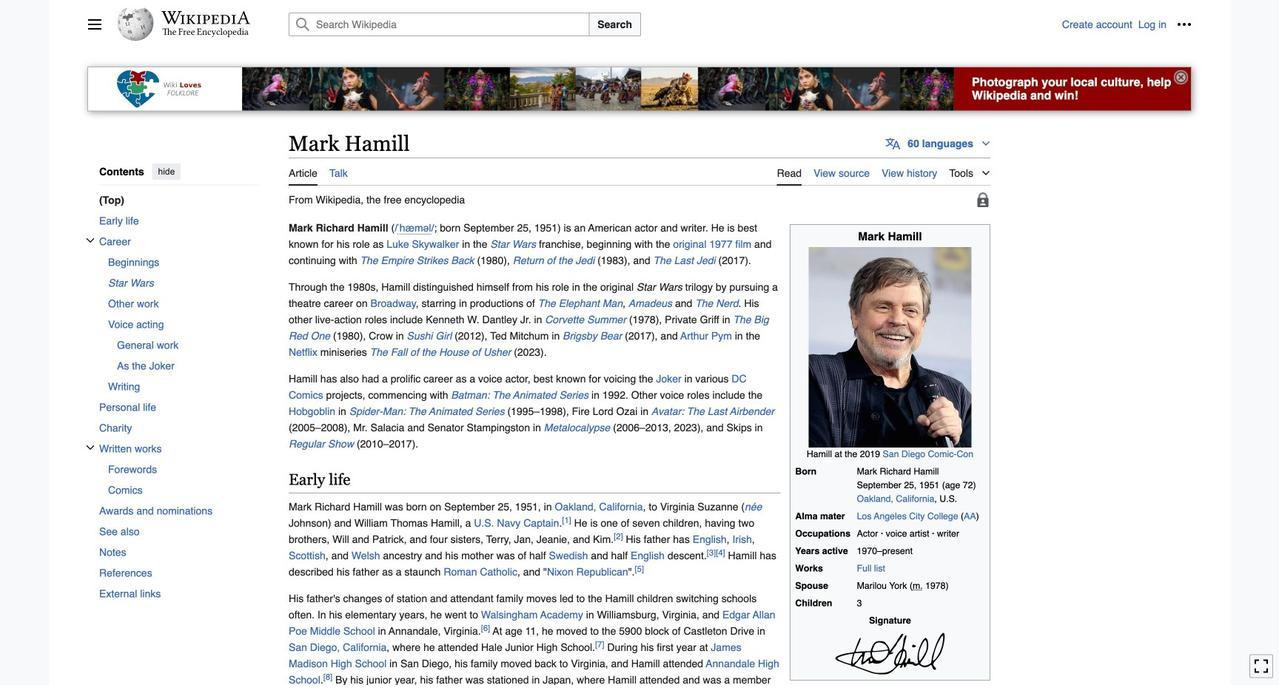 Task type: describe. For each thing, give the bounding box(es) containing it.
Search Wikipedia search field
[[289, 13, 589, 36]]

fullscreen image
[[1254, 659, 1269, 674]]

2 x small image from the top
[[86, 443, 95, 452]]

hide image
[[1174, 70, 1188, 85]]

log in and more options image
[[1177, 17, 1192, 32]]



Task type: locate. For each thing, give the bounding box(es) containing it.
menu image
[[87, 17, 102, 32]]

language progressive image
[[886, 136, 900, 151]]

wikipedia image
[[161, 11, 250, 24]]

page semi-protected image
[[976, 192, 990, 207]]

1 vertical spatial x small image
[[86, 443, 95, 452]]

personal tools navigation
[[1062, 13, 1196, 36]]

0 vertical spatial x small image
[[86, 236, 95, 245]]

None search field
[[271, 13, 1062, 36]]

x small image
[[86, 236, 95, 245], [86, 443, 95, 452]]

main content
[[283, 129, 1192, 685]]

1 x small image from the top
[[86, 236, 95, 245]]

the free encyclopedia image
[[162, 28, 249, 38]]



Task type: vqa. For each thing, say whether or not it's contained in the screenshot.
the Personal tools navigation
yes



